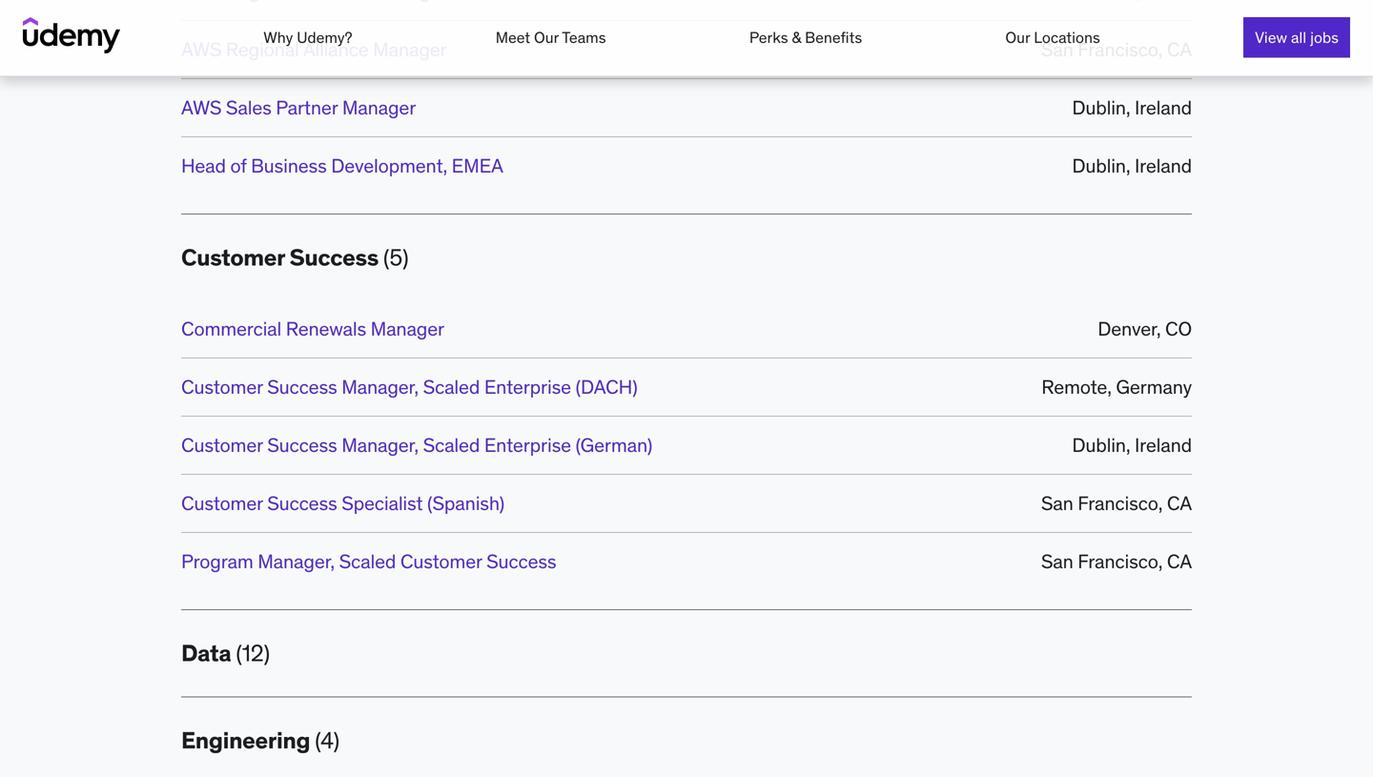 Task type: vqa. For each thing, say whether or not it's contained in the screenshot.
Perks
yes



Task type: locate. For each thing, give the bounding box(es) containing it.
meet our teams link
[[496, 28, 606, 47]]

2 vertical spatial dublin,
[[1072, 434, 1130, 457]]

our locations link
[[1005, 28, 1100, 47]]

2 vertical spatial ireland
[[1135, 434, 1192, 457]]

manager, up specialist
[[342, 434, 419, 457]]

2 ca from the top
[[1167, 492, 1192, 516]]

scaled for (dach)
[[423, 375, 480, 399]]

commercial renewals manager
[[181, 317, 444, 341]]

data
[[181, 639, 231, 668]]

2 san from the top
[[1041, 492, 1073, 516]]

2 dublin, from the top
[[1072, 154, 1130, 178]]

1 horizontal spatial our
[[1005, 28, 1030, 47]]

0 vertical spatial san
[[1041, 37, 1073, 61]]

success left specialist
[[267, 492, 337, 516]]

0 vertical spatial manager,
[[342, 375, 419, 399]]

customer
[[181, 243, 285, 272], [181, 375, 263, 399], [181, 434, 263, 457], [181, 492, 263, 516], [400, 550, 482, 574]]

udemy?
[[297, 28, 352, 47]]

success up customer success specialist (spanish)
[[267, 434, 337, 457]]

(dach)
[[575, 375, 638, 399]]

head
[[181, 154, 226, 178]]

3 ireland from the top
[[1135, 434, 1192, 457]]

1 vertical spatial francisco,
[[1078, 492, 1163, 516]]

all
[[1291, 28, 1306, 47]]

aws for aws regional alliance manager
[[181, 37, 221, 61]]

0 vertical spatial dublin, ireland
[[1072, 96, 1192, 119]]

1 san francisco, ca from the top
[[1041, 37, 1192, 61]]

1 vertical spatial dublin, ireland
[[1072, 154, 1192, 178]]

2 vertical spatial manager,
[[258, 550, 335, 574]]

0 horizontal spatial our
[[534, 28, 559, 47]]

enterprise up (spanish)
[[484, 434, 571, 457]]

customer for customer success (5)
[[181, 243, 285, 272]]

2 enterprise from the top
[[484, 434, 571, 457]]

success for customer success manager, scaled enterprise (dach)
[[267, 375, 337, 399]]

jobs
[[1310, 28, 1339, 47]]

scaled up customer success manager, scaled enterprise (german)
[[423, 375, 480, 399]]

0 vertical spatial scaled
[[423, 375, 480, 399]]

1 vertical spatial ca
[[1167, 492, 1192, 516]]

enterprise
[[484, 375, 571, 399], [484, 434, 571, 457]]

aws left regional
[[181, 37, 221, 61]]

1 ca from the top
[[1167, 37, 1192, 61]]

0 vertical spatial dublin,
[[1072, 96, 1130, 119]]

scaled
[[423, 375, 480, 399], [423, 434, 480, 457], [339, 550, 396, 574]]

manager up the customer success manager, scaled enterprise (dach)
[[371, 317, 444, 341]]

dublin,
[[1072, 96, 1130, 119], [1072, 154, 1130, 178], [1072, 434, 1130, 457]]

enterprise for (german)
[[484, 434, 571, 457]]

success down the commercial renewals manager
[[267, 375, 337, 399]]

2 francisco, from the top
[[1078, 492, 1163, 516]]

2 vertical spatial dublin, ireland
[[1072, 434, 1192, 457]]

1 san from the top
[[1041, 37, 1073, 61]]

dublin, ireland for francisco,
[[1072, 96, 1192, 119]]

manager right alliance in the top of the page
[[373, 37, 447, 61]]

customer for customer success manager, scaled enterprise (dach)
[[181, 375, 263, 399]]

aws
[[181, 37, 221, 61], [181, 96, 221, 119]]

perks
[[749, 28, 788, 47]]

2 vertical spatial san
[[1041, 550, 1073, 574]]

our left locations
[[1005, 28, 1030, 47]]

manager up development,
[[342, 96, 416, 119]]

enterprise left (dach)
[[484, 375, 571, 399]]

3 san francisco, ca from the top
[[1041, 550, 1192, 574]]

regional
[[226, 37, 299, 61]]

program
[[181, 550, 253, 574]]

0 vertical spatial ca
[[1167, 37, 1192, 61]]

san francisco, ca
[[1041, 37, 1192, 61], [1041, 492, 1192, 516], [1041, 550, 1192, 574]]

ireland for francisco,
[[1135, 96, 1192, 119]]

alliance
[[303, 37, 369, 61]]

3 dublin, from the top
[[1072, 434, 1130, 457]]

1 vertical spatial ireland
[[1135, 154, 1192, 178]]

ireland for germany
[[1135, 434, 1192, 457]]

denver, co
[[1098, 317, 1192, 341]]

dublin, ireland
[[1072, 96, 1192, 119], [1072, 154, 1192, 178], [1072, 434, 1192, 457]]

dublin, for francisco,
[[1072, 96, 1130, 119]]

san francisco, ca for aws regional alliance manager
[[1041, 37, 1192, 61]]

1 vertical spatial manager,
[[342, 434, 419, 457]]

3 ca from the top
[[1167, 550, 1192, 574]]

our
[[534, 28, 559, 47], [1005, 28, 1030, 47]]

ireland
[[1135, 96, 1192, 119], [1135, 154, 1192, 178], [1135, 434, 1192, 457]]

1 enterprise from the top
[[484, 375, 571, 399]]

0 vertical spatial aws
[[181, 37, 221, 61]]

1 vertical spatial enterprise
[[484, 434, 571, 457]]

2 vertical spatial ca
[[1167, 550, 1192, 574]]

manager for aws regional alliance manager
[[373, 37, 447, 61]]

scaled down specialist
[[339, 550, 396, 574]]

success left '(5)'
[[290, 243, 378, 272]]

2 aws from the top
[[181, 96, 221, 119]]

1 vertical spatial manager
[[342, 96, 416, 119]]

our right the "meet"
[[534, 28, 559, 47]]

manager, down customer success specialist (spanish)
[[258, 550, 335, 574]]

1 francisco, from the top
[[1078, 37, 1163, 61]]

locations
[[1034, 28, 1100, 47]]

1 vertical spatial dublin,
[[1072, 154, 1130, 178]]

of
[[230, 154, 246, 178]]

meet our teams
[[496, 28, 606, 47]]

manager,
[[342, 375, 419, 399], [342, 434, 419, 457], [258, 550, 335, 574]]

0 vertical spatial manager
[[373, 37, 447, 61]]

francisco,
[[1078, 37, 1163, 61], [1078, 492, 1163, 516], [1078, 550, 1163, 574]]

manager, for (german)
[[342, 434, 419, 457]]

1 vertical spatial san francisco, ca
[[1041, 492, 1192, 516]]

0 vertical spatial san francisco, ca
[[1041, 37, 1192, 61]]

1 vertical spatial aws
[[181, 96, 221, 119]]

0 vertical spatial enterprise
[[484, 375, 571, 399]]

2 san francisco, ca from the top
[[1041, 492, 1192, 516]]

dublin, ireland for germany
[[1072, 434, 1192, 457]]

0 vertical spatial ireland
[[1135, 96, 1192, 119]]

san francisco, ca for customer success specialist (spanish)
[[1041, 492, 1192, 516]]

aws regional alliance manager
[[181, 37, 447, 61]]

commercial
[[181, 317, 281, 341]]

1 dublin, from the top
[[1072, 96, 1130, 119]]

customer for customer success specialist (spanish)
[[181, 492, 263, 516]]

success
[[290, 243, 378, 272], [267, 375, 337, 399], [267, 434, 337, 457], [267, 492, 337, 516], [486, 550, 556, 574]]

1 aws from the top
[[181, 37, 221, 61]]

3 francisco, from the top
[[1078, 550, 1163, 574]]

customer success (5)
[[181, 243, 408, 272]]

2 vertical spatial francisco,
[[1078, 550, 1163, 574]]

2 vertical spatial manager
[[371, 317, 444, 341]]

&
[[792, 28, 801, 47]]

1 vertical spatial san
[[1041, 492, 1073, 516]]

perks & benefits
[[749, 28, 862, 47]]

manager, up customer success manager, scaled enterprise (german)
[[342, 375, 419, 399]]

view all jobs
[[1255, 28, 1339, 47]]

udemy image
[[23, 17, 120, 53]]

3 dublin, ireland from the top
[[1072, 434, 1192, 457]]

aws left sales
[[181, 96, 221, 119]]

scaled up (spanish)
[[423, 434, 480, 457]]

ca
[[1167, 37, 1192, 61], [1167, 492, 1192, 516], [1167, 550, 1192, 574]]

1 dublin, ireland from the top
[[1072, 96, 1192, 119]]

3 san from the top
[[1041, 550, 1073, 574]]

customer for customer success manager, scaled enterprise (german)
[[181, 434, 263, 457]]

0 vertical spatial francisco,
[[1078, 37, 1163, 61]]

scaled for (german)
[[423, 434, 480, 457]]

san for aws regional alliance manager
[[1041, 37, 1073, 61]]

manager
[[373, 37, 447, 61], [342, 96, 416, 119], [371, 317, 444, 341]]

partner
[[276, 96, 338, 119]]

1 vertical spatial scaled
[[423, 434, 480, 457]]

customer success manager, scaled enterprise (dach)
[[181, 375, 638, 399]]

san
[[1041, 37, 1073, 61], [1041, 492, 1073, 516], [1041, 550, 1073, 574]]

why udemy? link
[[263, 28, 352, 47]]

1 ireland from the top
[[1135, 96, 1192, 119]]

2 vertical spatial san francisco, ca
[[1041, 550, 1192, 574]]

(spanish)
[[427, 492, 504, 516]]



Task type: describe. For each thing, give the bounding box(es) containing it.
francisco, for aws regional alliance manager
[[1078, 37, 1163, 61]]

our locations
[[1005, 28, 1100, 47]]

2 ireland from the top
[[1135, 154, 1192, 178]]

remote, germany
[[1041, 375, 1192, 399]]

ca for program manager, scaled customer success
[[1167, 550, 1192, 574]]

sales
[[226, 96, 271, 119]]

renewals
[[286, 317, 366, 341]]

francisco, for customer success specialist (spanish)
[[1078, 492, 1163, 516]]

san for customer success specialist (spanish)
[[1041, 492, 1073, 516]]

denver,
[[1098, 317, 1161, 341]]

enterprise for (dach)
[[484, 375, 571, 399]]

success for customer success specialist (spanish)
[[267, 492, 337, 516]]

emea
[[452, 154, 503, 178]]

(4)
[[315, 726, 339, 755]]

perks & benefits link
[[749, 28, 862, 47]]

co
[[1165, 317, 1192, 341]]

2 vertical spatial scaled
[[339, 550, 396, 574]]

dublin, for germany
[[1072, 434, 1130, 457]]

data (12)
[[181, 639, 270, 668]]

2 our from the left
[[1005, 28, 1030, 47]]

head of business development, emea
[[181, 154, 503, 178]]

ca for aws regional alliance manager
[[1167, 37, 1192, 61]]

success down (spanish)
[[486, 550, 556, 574]]

(5)
[[383, 243, 408, 272]]

san francisco, ca for program manager, scaled customer success
[[1041, 550, 1192, 574]]

germany
[[1116, 375, 1192, 399]]

why
[[263, 28, 293, 47]]

manager for aws sales partner manager
[[342, 96, 416, 119]]

manager, for (dach)
[[342, 375, 419, 399]]

francisco, for program manager, scaled customer success
[[1078, 550, 1163, 574]]

(12)
[[236, 639, 270, 668]]

teams
[[562, 28, 606, 47]]

success for customer success (5)
[[290, 243, 378, 272]]

benefits
[[805, 28, 862, 47]]

specialist
[[342, 492, 423, 516]]

san for program manager, scaled customer success
[[1041, 550, 1073, 574]]

aws for aws sales partner manager
[[181, 96, 221, 119]]

view all jobs link
[[1243, 17, 1350, 58]]

remote,
[[1041, 375, 1112, 399]]

meet
[[496, 28, 530, 47]]

development,
[[331, 154, 447, 178]]

customer success specialist (spanish)
[[181, 492, 504, 516]]

2 dublin, ireland from the top
[[1072, 154, 1192, 178]]

(german)
[[575, 434, 652, 457]]

success for customer success manager, scaled enterprise (german)
[[267, 434, 337, 457]]

engineering
[[181, 726, 310, 755]]

1 our from the left
[[534, 28, 559, 47]]

engineering (4)
[[181, 726, 339, 755]]

customer success manager, scaled enterprise (german)
[[181, 434, 652, 457]]

ca for customer success specialist (spanish)
[[1167, 492, 1192, 516]]

business
[[251, 154, 327, 178]]

view
[[1255, 28, 1287, 47]]

why udemy?
[[263, 28, 352, 47]]

program manager, scaled customer success
[[181, 550, 556, 574]]

aws sales partner manager
[[181, 96, 416, 119]]



